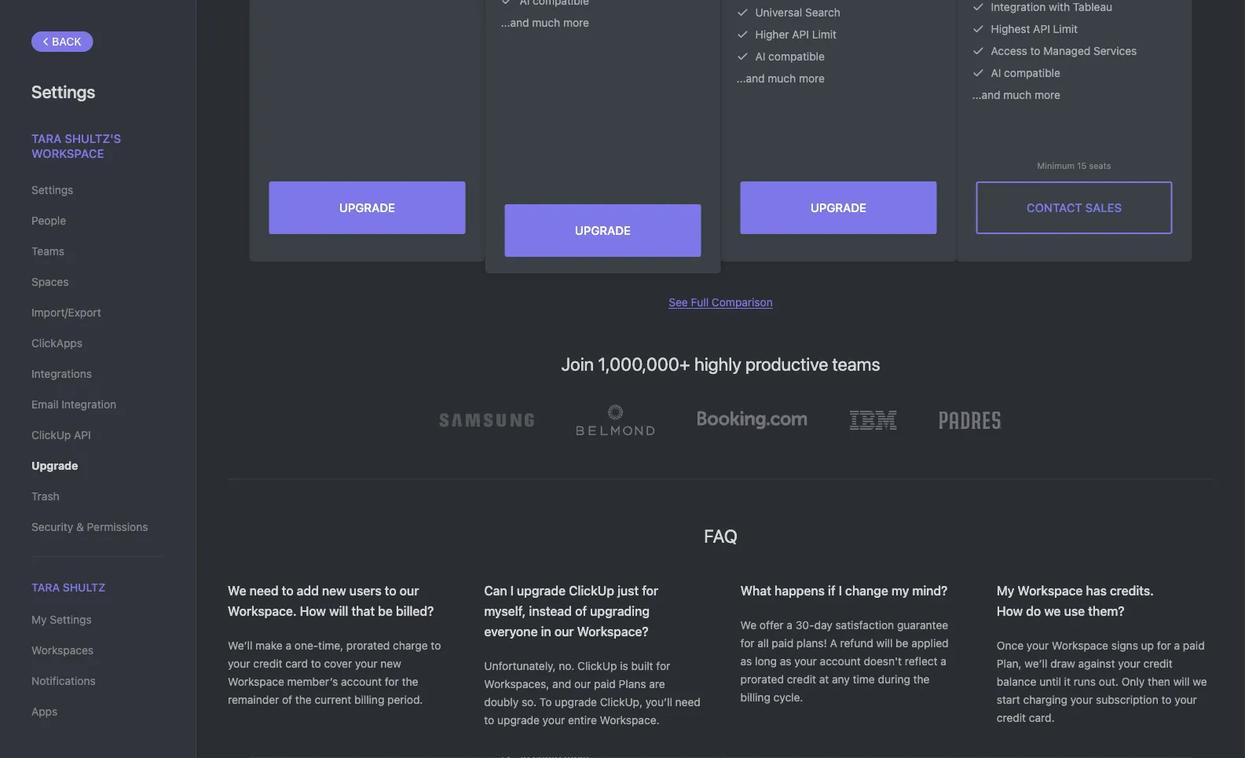 Task type: vqa. For each thing, say whether or not it's contained in the screenshot.
Workspace
yes



Task type: locate. For each thing, give the bounding box(es) containing it.
faq
[[704, 525, 738, 547]]

0 horizontal spatial limit
[[812, 28, 837, 41]]

as
[[741, 655, 752, 668], [780, 655, 792, 668]]

of right instead
[[575, 604, 587, 619]]

clickapps
[[31, 337, 82, 350]]

up
[[1142, 639, 1155, 652]]

prorated down long
[[741, 673, 784, 686]]

workspace. down clickup,
[[600, 714, 660, 727]]

2 vertical spatial upgrade
[[497, 714, 540, 727]]

account inside the we offer a 30-day satisfaction guarantee for all paid plans! a refund will be applied as long as your account doesn't reflect a prorated credit at any time during the billing cycle.
[[820, 655, 861, 668]]

will right then
[[1174, 676, 1190, 688]]

our right and in the bottom left of the page
[[574, 678, 591, 691]]

paid inside unfortunately, no. clickup is built for workspaces, and our paid plans are doubly so. to upgrade clickup, you'll need to upgrade your entire workspace.
[[594, 678, 616, 691]]

highest
[[991, 22, 1031, 35]]

workspace?
[[577, 624, 649, 639]]

compatible down higher api limit
[[769, 50, 825, 63]]

1 horizontal spatial billing
[[741, 691, 771, 704]]

productive
[[746, 354, 829, 375]]

we
[[228, 583, 246, 598], [741, 619, 757, 632]]

2 horizontal spatial api
[[1034, 22, 1051, 35]]

ai down access
[[991, 66, 1001, 79]]

a
[[787, 619, 793, 632], [286, 639, 292, 652], [1175, 639, 1180, 652], [941, 655, 947, 668]]

paid inside the we offer a 30-day satisfaction guarantee for all paid plans! a refund will be applied as long as your account doesn't reflect a prorated credit at any time during the billing cycle.
[[772, 637, 794, 650]]

workspace. up make
[[228, 604, 297, 619]]

integrations link
[[31, 361, 164, 387]]

2 horizontal spatial more
[[1035, 88, 1061, 101]]

our up billed?
[[400, 583, 419, 598]]

1 horizontal spatial workspace.
[[600, 714, 660, 727]]

2 horizontal spatial the
[[914, 673, 930, 686]]

clickup inside settings element
[[31, 429, 71, 442]]

settings up people
[[31, 183, 73, 196]]

1 vertical spatial much
[[768, 72, 796, 85]]

you'll
[[646, 696, 673, 709]]

settings up workspaces
[[50, 614, 92, 626]]

as left long
[[741, 655, 752, 668]]

1 horizontal spatial prorated
[[741, 673, 784, 686]]

people link
[[31, 207, 164, 234]]

2 tara from the top
[[31, 581, 60, 594]]

then
[[1148, 676, 1171, 688]]

0 vertical spatial will
[[329, 604, 348, 619]]

one-
[[295, 639, 318, 652]]

1 vertical spatial my
[[31, 614, 47, 626]]

1 vertical spatial ...and much more
[[737, 72, 825, 85]]

...and much more
[[501, 16, 589, 29], [737, 72, 825, 85], [973, 88, 1061, 101]]

api down email integration
[[74, 429, 91, 442]]

we left offer
[[741, 619, 757, 632]]

2 vertical spatial ...and much more
[[973, 88, 1061, 101]]

how left do
[[997, 604, 1023, 619]]

billing
[[741, 691, 771, 704], [354, 694, 385, 707]]

0 vertical spatial account
[[820, 655, 861, 668]]

clickup api
[[31, 429, 91, 442]]

clickup up upgrading
[[569, 583, 615, 598]]

universal
[[756, 6, 803, 19]]

notifications link
[[31, 668, 164, 695]]

our
[[400, 583, 419, 598], [555, 624, 574, 639], [574, 678, 591, 691]]

email integration link
[[31, 391, 164, 418]]

be right that
[[378, 604, 393, 619]]

0 horizontal spatial much
[[532, 16, 560, 29]]

i right can
[[511, 583, 514, 598]]

to
[[540, 696, 552, 709]]

0 horizontal spatial workspace.
[[228, 604, 297, 619]]

tara left shultz's
[[31, 131, 62, 145]]

0 vertical spatial compatible
[[769, 50, 825, 63]]

1 horizontal spatial will
[[877, 637, 893, 650]]

0 horizontal spatial integration
[[62, 398, 116, 411]]

api down integration with tableau
[[1034, 22, 1051, 35]]

guarantee
[[897, 619, 949, 632]]

ibm logo image
[[842, 403, 905, 438]]

apps
[[31, 705, 58, 718]]

how inside my workspace has credits. how do we use them?
[[997, 604, 1023, 619]]

how
[[300, 604, 326, 619], [997, 604, 1023, 619]]

settings link
[[31, 177, 164, 204]]

0 vertical spatial my
[[997, 583, 1015, 598]]

1 horizontal spatial ai
[[991, 66, 1001, 79]]

card
[[285, 657, 308, 670]]

use
[[1064, 604, 1085, 619]]

1 vertical spatial our
[[555, 624, 574, 639]]

for inside once your workspace signs up for a paid plan, we'll draw against your credit balance until it runs out. only then will we start charging your subscription to your credit card.
[[1157, 639, 1172, 652]]

as right long
[[780, 655, 792, 668]]

what
[[741, 583, 772, 598]]

tara shultz's workspace
[[31, 131, 121, 160]]

ai compatible
[[756, 50, 825, 63], [991, 66, 1061, 79]]

0 vertical spatial our
[[400, 583, 419, 598]]

15
[[1078, 160, 1087, 171]]

1 vertical spatial we
[[741, 619, 757, 632]]

to down doubly
[[484, 714, 495, 727]]

0 vertical spatial we
[[228, 583, 246, 598]]

1 horizontal spatial we
[[1193, 676, 1208, 688]]

2 horizontal spatial paid
[[1183, 639, 1205, 652]]

account
[[820, 655, 861, 668], [341, 676, 382, 688]]

be inside we need to add new users to our workspace. how will that be billed?
[[378, 604, 393, 619]]

0 horizontal spatial need
[[250, 583, 279, 598]]

1 vertical spatial need
[[676, 696, 701, 709]]

be
[[378, 604, 393, 619], [896, 637, 909, 650]]

higher
[[756, 28, 789, 41]]

0 horizontal spatial new
[[322, 583, 346, 598]]

sales
[[1086, 201, 1122, 215]]

2 vertical spatial clickup
[[578, 660, 617, 673]]

of inside we'll make a one-time, prorated charge to your credit card to cover your new workspace member's account for the remainder of the current billing period.
[[282, 694, 292, 707]]

to inside unfortunately, no. clickup is built for workspaces, and our paid plans are doubly so. to upgrade clickup, you'll need to upgrade your entire workspace.
[[484, 714, 495, 727]]

1 tara from the top
[[31, 131, 62, 145]]

to inside once your workspace signs up for a paid plan, we'll draw against your credit balance until it runs out. only then will we start charging your subscription to your credit card.
[[1162, 694, 1172, 707]]

1 vertical spatial of
[[282, 694, 292, 707]]

we inside we need to add new users to our workspace. how will that be billed?
[[228, 583, 246, 598]]

1 vertical spatial ai
[[991, 66, 1001, 79]]

be inside the we offer a 30-day satisfaction guarantee for all paid plans! a refund will be applied as long as your account doesn't reflect a prorated credit at any time during the billing cycle.
[[896, 637, 909, 650]]

0 horizontal spatial i
[[511, 583, 514, 598]]

1 vertical spatial workspace.
[[600, 714, 660, 727]]

0 horizontal spatial ai
[[756, 50, 766, 63]]

1 horizontal spatial ...and
[[737, 72, 765, 85]]

workspace up do
[[1018, 583, 1083, 598]]

workspace
[[31, 147, 104, 160], [1018, 583, 1083, 598], [1052, 639, 1109, 652], [228, 676, 284, 688]]

0 vertical spatial ...and much more
[[501, 16, 589, 29]]

upgrading
[[590, 604, 650, 619]]

we for we offer a 30-day satisfaction guarantee for all paid plans! a refund will be applied as long as your account doesn't reflect a prorated credit at any time during the billing cycle.
[[741, 619, 757, 632]]

1 vertical spatial ...and
[[737, 72, 765, 85]]

paid for what happens if i change my mind?
[[772, 637, 794, 650]]

upgrade
[[339, 201, 395, 215], [811, 201, 867, 215], [575, 224, 631, 237], [31, 459, 78, 472]]

clickup down "email"
[[31, 429, 71, 442]]

1 horizontal spatial much
[[768, 72, 796, 85]]

search
[[805, 6, 841, 19]]

notifications
[[31, 675, 96, 688]]

2 horizontal spatial ...and
[[973, 88, 1001, 101]]

our inside can i upgrade clickup just for myself, instead of upgrading everyone in our workspace?
[[555, 624, 574, 639]]

credit
[[253, 657, 283, 670], [1144, 657, 1173, 670], [787, 673, 816, 686], [997, 712, 1026, 725]]

back
[[52, 35, 81, 48]]

1 vertical spatial settings
[[31, 183, 73, 196]]

a right "up"
[[1175, 639, 1180, 652]]

your up we'll
[[1027, 639, 1049, 652]]

clickup left is
[[578, 660, 617, 673]]

will up doesn't
[[877, 637, 893, 650]]

0 horizontal spatial ...and much more
[[501, 16, 589, 29]]

paid right "up"
[[1183, 639, 1205, 652]]

contact sales
[[1027, 201, 1122, 215]]

for up are
[[656, 660, 671, 673]]

1 horizontal spatial api
[[792, 28, 809, 41]]

i
[[511, 583, 514, 598], [839, 583, 842, 598]]

clickapps link
[[31, 330, 164, 357]]

we
[[1045, 604, 1061, 619], [1193, 676, 1208, 688]]

paid up clickup,
[[594, 678, 616, 691]]

credit down make
[[253, 657, 283, 670]]

will inside we need to add new users to our workspace. how will that be billed?
[[329, 604, 348, 619]]

0 horizontal spatial paid
[[594, 678, 616, 691]]

1 horizontal spatial ai compatible
[[991, 66, 1061, 79]]

0 horizontal spatial prorated
[[347, 639, 390, 652]]

0 vertical spatial be
[[378, 604, 393, 619]]

your down "to"
[[543, 714, 565, 727]]

2 vertical spatial more
[[1035, 88, 1061, 101]]

make
[[256, 639, 283, 652]]

1 how from the left
[[300, 604, 326, 619]]

mind?
[[913, 583, 948, 598]]

1 vertical spatial be
[[896, 637, 909, 650]]

clickup inside can i upgrade clickup just for myself, instead of upgrading everyone in our workspace?
[[569, 583, 615, 598]]

1 horizontal spatial as
[[780, 655, 792, 668]]

tara up my settings
[[31, 581, 60, 594]]

1 horizontal spatial paid
[[772, 637, 794, 650]]

teams
[[31, 245, 64, 258]]

we inside the we offer a 30-day satisfaction guarantee for all paid plans! a refund will be applied as long as your account doesn't reflect a prorated credit at any time during the billing cycle.
[[741, 619, 757, 632]]

workspaces,
[[484, 678, 550, 691]]

my inside my workspace has credits. how do we use them?
[[997, 583, 1015, 598]]

0 vertical spatial prorated
[[347, 639, 390, 652]]

1 vertical spatial more
[[799, 72, 825, 85]]

for inside unfortunately, no. clickup is built for workspaces, and our paid plans are doubly so. to upgrade clickup, you'll need to upgrade your entire workspace.
[[656, 660, 671, 673]]

your inside the we offer a 30-day satisfaction guarantee for all paid plans! a refund will be applied as long as your account doesn't reflect a prorated credit at any time during the billing cycle.
[[795, 655, 817, 668]]

clickup inside unfortunately, no. clickup is built for workspaces, and our paid plans are doubly so. to upgrade clickup, you'll need to upgrade your entire workspace.
[[578, 660, 617, 673]]

0 horizontal spatial ...and
[[501, 16, 529, 29]]

1 horizontal spatial the
[[402, 676, 418, 688]]

1 vertical spatial prorated
[[741, 673, 784, 686]]

0 horizontal spatial of
[[282, 694, 292, 707]]

1 horizontal spatial account
[[820, 655, 861, 668]]

new right the add
[[322, 583, 346, 598]]

prorated inside we'll make a one-time, prorated charge to your credit card to cover your new workspace member's account for the remainder of the current billing period.
[[347, 639, 390, 652]]

teams link
[[31, 238, 164, 265]]

account up any
[[820, 655, 861, 668]]

settings down back link
[[31, 81, 95, 101]]

integration up highest
[[991, 0, 1046, 13]]

services
[[1094, 44, 1137, 57]]

ai compatible down higher api limit
[[756, 50, 825, 63]]

need right you'll
[[676, 696, 701, 709]]

satisfaction
[[836, 619, 894, 632]]

ai down higher
[[756, 50, 766, 63]]

the up period.
[[402, 676, 418, 688]]

your down runs at the right bottom of page
[[1071, 694, 1093, 707]]

our inside unfortunately, no. clickup is built for workspaces, and our paid plans are doubly so. to upgrade clickup, you'll need to upgrade your entire workspace.
[[574, 678, 591, 691]]

0 vertical spatial integration
[[991, 0, 1046, 13]]

new down charge
[[381, 657, 401, 670]]

0 horizontal spatial be
[[378, 604, 393, 619]]

join
[[562, 354, 594, 375]]

my up once
[[997, 583, 1015, 598]]

import/export link
[[31, 299, 164, 326]]

once
[[997, 639, 1024, 652]]

a left one-
[[286, 639, 292, 652]]

1 vertical spatial account
[[341, 676, 382, 688]]

2 vertical spatial will
[[1174, 676, 1190, 688]]

applied
[[912, 637, 949, 650]]

will left that
[[329, 604, 348, 619]]

happens
[[775, 583, 825, 598]]

0 vertical spatial new
[[322, 583, 346, 598]]

0 horizontal spatial will
[[329, 604, 348, 619]]

for right "up"
[[1157, 639, 1172, 652]]

1 vertical spatial will
[[877, 637, 893, 650]]

tara
[[31, 131, 62, 145], [31, 581, 60, 594]]

0 vertical spatial ai
[[756, 50, 766, 63]]

we right then
[[1193, 676, 1208, 688]]

1 horizontal spatial limit
[[1054, 22, 1078, 35]]

1 i from the left
[[511, 583, 514, 598]]

upgrade down so.
[[497, 714, 540, 727]]

1 vertical spatial compatible
[[1004, 66, 1061, 79]]

for inside can i upgrade clickup just for myself, instead of upgrading everyone in our workspace?
[[642, 583, 659, 598]]

1 horizontal spatial of
[[575, 604, 587, 619]]

we right do
[[1045, 604, 1061, 619]]

for up period.
[[385, 676, 399, 688]]

paid for can i upgrade clickup just for myself, instead of upgrading everyone in our workspace?
[[594, 678, 616, 691]]

0 horizontal spatial account
[[341, 676, 382, 688]]

my inside the my settings 'link'
[[31, 614, 47, 626]]

integration down integrations link
[[62, 398, 116, 411]]

remainder
[[228, 694, 279, 707]]

workspace.
[[228, 604, 297, 619], [600, 714, 660, 727]]

0 horizontal spatial how
[[300, 604, 326, 619]]

ai compatible down access
[[991, 66, 1061, 79]]

0 horizontal spatial my
[[31, 614, 47, 626]]

1 horizontal spatial need
[[676, 696, 701, 709]]

highest api limit
[[991, 22, 1078, 35]]

paid inside once your workspace signs up for a paid plan, we'll draw against your credit balance until it runs out. only then will we start charging your subscription to your credit card.
[[1183, 639, 1205, 652]]

1 horizontal spatial more
[[799, 72, 825, 85]]

paid right all
[[772, 637, 794, 650]]

plans!
[[797, 637, 827, 650]]

limit down search
[[812, 28, 837, 41]]

doesn't
[[864, 655, 902, 668]]

for left all
[[741, 637, 755, 650]]

workspaces link
[[31, 637, 164, 664]]

account down cover
[[341, 676, 382, 688]]

need
[[250, 583, 279, 598], [676, 696, 701, 709]]

to up member's
[[311, 657, 321, 670]]

samsung logo image
[[432, 406, 542, 435]]

0 horizontal spatial api
[[74, 429, 91, 442]]

our right in
[[555, 624, 574, 639]]

back link
[[31, 31, 93, 52]]

people
[[31, 214, 66, 227]]

prorated up cover
[[347, 639, 390, 652]]

0 vertical spatial need
[[250, 583, 279, 598]]

settings inside 'link'
[[50, 614, 92, 626]]

to left the add
[[282, 583, 294, 598]]

0 vertical spatial much
[[532, 16, 560, 29]]

will
[[329, 604, 348, 619], [877, 637, 893, 650], [1174, 676, 1190, 688]]

0 horizontal spatial as
[[741, 655, 752, 668]]

tara for tara shultz
[[31, 581, 60, 594]]

your inside unfortunately, no. clickup is built for workspaces, and our paid plans are doubly so. to upgrade clickup, you'll need to upgrade your entire workspace.
[[543, 714, 565, 727]]

workspace up remainder on the left of the page
[[228, 676, 284, 688]]

workspace inside my workspace has credits. how do we use them?
[[1018, 583, 1083, 598]]

1 vertical spatial clickup
[[569, 583, 615, 598]]

need left the add
[[250, 583, 279, 598]]

credit inside we'll make a one-time, prorated charge to your credit card to cover your new workspace member's account for the remainder of the current billing period.
[[253, 657, 283, 670]]

my up workspaces
[[31, 614, 47, 626]]

member's
[[287, 676, 338, 688]]

for right just
[[642, 583, 659, 598]]

credit inside the we offer a 30-day satisfaction guarantee for all paid plans! a refund will be applied as long as your account doesn't reflect a prorated credit at any time during the billing cycle.
[[787, 673, 816, 686]]

belmond logo image
[[569, 397, 663, 444]]

permissions
[[87, 521, 148, 534]]

i right if
[[839, 583, 842, 598]]

0 vertical spatial of
[[575, 604, 587, 619]]

billing inside we'll make a one-time, prorated charge to your credit card to cover your new workspace member's account for the remainder of the current billing period.
[[354, 694, 385, 707]]

1 horizontal spatial new
[[381, 657, 401, 670]]

for
[[642, 583, 659, 598], [741, 637, 755, 650], [1157, 639, 1172, 652], [656, 660, 671, 673], [385, 676, 399, 688]]

doubly
[[484, 696, 519, 709]]

access
[[991, 44, 1028, 57]]

a left 30-
[[787, 619, 793, 632]]

api for upgrade
[[792, 28, 809, 41]]

2 vertical spatial settings
[[50, 614, 92, 626]]

billing left period.
[[354, 694, 385, 707]]

1 horizontal spatial i
[[839, 583, 842, 598]]

workspace up against
[[1052, 639, 1109, 652]]

your down plans!
[[795, 655, 817, 668]]

2 how from the left
[[997, 604, 1023, 619]]

credit up cycle.
[[787, 673, 816, 686]]

to down then
[[1162, 694, 1172, 707]]

api down universal search on the top right
[[792, 28, 809, 41]]

we up we'll
[[228, 583, 246, 598]]

the down member's
[[295, 694, 312, 707]]

workspace inside once your workspace signs up for a paid plan, we'll draw against your credit balance until it runs out. only then will we start charging your subscription to your credit card.
[[1052, 639, 1109, 652]]

i inside can i upgrade clickup just for myself, instead of upgrading everyone in our workspace?
[[511, 583, 514, 598]]

the down reflect
[[914, 673, 930, 686]]

0 vertical spatial settings
[[31, 81, 95, 101]]

1 vertical spatial new
[[381, 657, 401, 670]]

how down the add
[[300, 604, 326, 619]]

2 horizontal spatial ...and much more
[[973, 88, 1061, 101]]

limit up access to managed services
[[1054, 22, 1078, 35]]

0 vertical spatial workspace.
[[228, 604, 297, 619]]

only
[[1122, 676, 1145, 688]]

much
[[532, 16, 560, 29], [768, 72, 796, 85], [1004, 88, 1032, 101]]

tara inside tara shultz's workspace
[[31, 131, 62, 145]]

prorated
[[347, 639, 390, 652], [741, 673, 784, 686]]

against
[[1079, 657, 1116, 670]]

workspace down shultz's
[[31, 147, 104, 160]]

0 vertical spatial we
[[1045, 604, 1061, 619]]

0 horizontal spatial we
[[1045, 604, 1061, 619]]

for for once your workspace signs up for a paid plan, we'll draw against your credit balance until it runs out. only then will we start charging your subscription to your credit card.
[[1157, 639, 1172, 652]]

of down member's
[[282, 694, 292, 707]]

credit down start
[[997, 712, 1026, 725]]

1 horizontal spatial be
[[896, 637, 909, 650]]

upgrade up instead
[[517, 583, 566, 598]]

upgrade up entire
[[555, 696, 597, 709]]

1 vertical spatial we
[[1193, 676, 1208, 688]]

billing left cycle.
[[741, 691, 771, 704]]

be up reflect
[[896, 637, 909, 650]]

compatible down access
[[1004, 66, 1061, 79]]



Task type: describe. For each thing, give the bounding box(es) containing it.
see
[[669, 296, 688, 309]]

charging
[[1024, 694, 1068, 707]]

of inside can i upgrade clickup just for myself, instead of upgrading everyone in our workspace?
[[575, 604, 587, 619]]

teams
[[833, 354, 881, 375]]

we inside my workspace has credits. how do we use them?
[[1045, 604, 1061, 619]]

managed
[[1044, 44, 1091, 57]]

we'll
[[228, 639, 253, 652]]

my workspace has credits. how do we use them?
[[997, 583, 1154, 619]]

clickup api link
[[31, 422, 164, 449]]

plans
[[619, 678, 646, 691]]

them?
[[1089, 604, 1125, 619]]

limit for minimum 15 seats
[[1054, 22, 1078, 35]]

everyone
[[484, 624, 538, 639]]

1,000,000+
[[598, 354, 691, 375]]

prorated inside the we offer a 30-day satisfaction guarantee for all paid plans! a refund will be applied as long as your account doesn't reflect a prorated credit at any time during the billing cycle.
[[741, 673, 784, 686]]

0 horizontal spatial more
[[563, 16, 589, 29]]

all
[[758, 637, 769, 650]]

workspaces
[[31, 644, 94, 657]]

0 horizontal spatial the
[[295, 694, 312, 707]]

see full comparison
[[669, 296, 773, 309]]

1 vertical spatial ai compatible
[[991, 66, 1061, 79]]

billing inside the we offer a 30-day satisfaction guarantee for all paid plans! a refund will be applied as long as your account doesn't reflect a prorated credit at any time during the billing cycle.
[[741, 691, 771, 704]]

0 horizontal spatial compatible
[[769, 50, 825, 63]]

for inside we'll make a one-time, prorated charge to your credit card to cover your new workspace member's account for the remainder of the current billing period.
[[385, 676, 399, 688]]

integration inside email integration link
[[62, 398, 116, 411]]

at
[[819, 673, 829, 686]]

for for unfortunately, no. clickup is built for workspaces, and our paid plans are doubly so. to upgrade clickup, you'll need to upgrade your entire workspace.
[[656, 660, 671, 673]]

to right users in the left bottom of the page
[[385, 583, 397, 598]]

workspace inside tara shultz's workspace
[[31, 147, 104, 160]]

during
[[878, 673, 911, 686]]

spaces
[[31, 275, 69, 288]]

highly
[[695, 354, 742, 375]]

has
[[1086, 583, 1107, 598]]

security
[[31, 521, 73, 534]]

tableau
[[1073, 0, 1113, 13]]

2 i from the left
[[839, 583, 842, 598]]

integration with tableau
[[991, 0, 1113, 13]]

upgrade inside can i upgrade clickup just for myself, instead of upgrading everyone in our workspace?
[[517, 583, 566, 598]]

your right subscription
[[1175, 694, 1198, 707]]

booking logo image
[[690, 403, 815, 437]]

will inside the we offer a 30-day satisfaction guarantee for all paid plans! a refund will be applied as long as your account doesn't reflect a prorated credit at any time during the billing cycle.
[[877, 637, 893, 650]]

we need to add new users to our workspace. how will that be billed?
[[228, 583, 434, 619]]

email integration
[[31, 398, 116, 411]]

in
[[541, 624, 551, 639]]

credit up then
[[1144, 657, 1173, 670]]

will inside once your workspace signs up for a paid plan, we'll draw against your credit balance until it runs out. only then will we start charging your subscription to your credit card.
[[1174, 676, 1190, 688]]

api inside settings element
[[74, 429, 91, 442]]

a right reflect
[[941, 655, 947, 668]]

your up only
[[1118, 657, 1141, 670]]

your right cover
[[355, 657, 378, 670]]

workspace. inside unfortunately, no. clickup is built for workspaces, and our paid plans are doubly so. to upgrade clickup, you'll need to upgrade your entire workspace.
[[600, 714, 660, 727]]

cycle.
[[774, 691, 803, 704]]

30-
[[796, 619, 815, 632]]

workspace. inside we need to add new users to our workspace. how will that be billed?
[[228, 604, 297, 619]]

1 horizontal spatial compatible
[[1004, 66, 1061, 79]]

1 horizontal spatial ...and much more
[[737, 72, 825, 85]]

runs
[[1074, 676, 1096, 688]]

change
[[846, 583, 889, 598]]

import/export
[[31, 306, 101, 319]]

spaces link
[[31, 269, 164, 295]]

1 as from the left
[[741, 655, 752, 668]]

shultz
[[63, 581, 105, 594]]

tara shultz
[[31, 581, 105, 594]]

api for minimum 15 seats
[[1034, 22, 1051, 35]]

plan,
[[997, 657, 1022, 670]]

balance
[[997, 676, 1037, 688]]

what happens if i change my mind?
[[741, 583, 948, 598]]

signs
[[1112, 639, 1139, 652]]

security & permissions
[[31, 521, 148, 534]]

join 1,000,000+ highly productive teams
[[562, 354, 881, 375]]

my for my settings
[[31, 614, 47, 626]]

account inside we'll make a one-time, prorated charge to your credit card to cover your new workspace member's account for the remainder of the current billing period.
[[341, 676, 382, 688]]

the inside the we offer a 30-day satisfaction guarantee for all paid plans! a refund will be applied as long as your account doesn't reflect a prorated credit at any time during the billing cycle.
[[914, 673, 930, 686]]

upgrade inside settings element
[[31, 459, 78, 472]]

need inside unfortunately, no. clickup is built for workspaces, and our paid plans are doubly so. to upgrade clickup, you'll need to upgrade your entire workspace.
[[676, 696, 701, 709]]

to right charge
[[431, 639, 441, 652]]

any
[[832, 673, 850, 686]]

full
[[691, 296, 709, 309]]

so.
[[522, 696, 537, 709]]

do
[[1027, 604, 1041, 619]]

padres logo image
[[932, 403, 1010, 437]]

users
[[350, 583, 382, 598]]

my
[[892, 583, 909, 598]]

higher api limit
[[756, 28, 837, 41]]

just
[[618, 583, 639, 598]]

is
[[620, 660, 628, 673]]

upgrade link
[[31, 453, 164, 479]]

no.
[[559, 660, 575, 673]]

we offer a 30-day satisfaction guarantee for all paid plans! a refund will be applied as long as your account doesn't reflect a prorated credit at any time during the billing cycle.
[[741, 619, 949, 704]]

unfortunately, no. clickup is built for workspaces, and our paid plans are doubly so. to upgrade clickup, you'll need to upgrade your entire workspace.
[[484, 660, 701, 727]]

for for can i upgrade clickup just for myself, instead of upgrading everyone in our workspace?
[[642, 583, 659, 598]]

start
[[997, 694, 1021, 707]]

a inside we'll make a one-time, prorated charge to your credit card to cover your new workspace member's account for the remainder of the current billing period.
[[286, 639, 292, 652]]

1 vertical spatial upgrade
[[555, 696, 597, 709]]

contact
[[1027, 201, 1083, 215]]

limit for upgrade
[[812, 28, 837, 41]]

settings element
[[0, 0, 196, 758]]

new inside we'll make a one-time, prorated charge to your credit card to cover your new workspace member's account for the remainder of the current billing period.
[[381, 657, 401, 670]]

my settings
[[31, 614, 92, 626]]

1 horizontal spatial integration
[[991, 0, 1046, 13]]

long
[[755, 655, 777, 668]]

shultz's
[[65, 131, 121, 145]]

built
[[631, 660, 654, 673]]

new inside we need to add new users to our workspace. how will that be billed?
[[322, 583, 346, 598]]

access to managed services
[[991, 44, 1137, 57]]

see full comparison link
[[669, 296, 773, 309]]

to down highest api limit
[[1031, 44, 1041, 57]]

minimum 15 seats
[[1038, 160, 1112, 171]]

day
[[815, 619, 833, 632]]

need inside we need to add new users to our workspace. how will that be billed?
[[250, 583, 279, 598]]

time
[[853, 673, 875, 686]]

for inside the we offer a 30-day satisfaction guarantee for all paid plans! a refund will be applied as long as your account doesn't reflect a prorated credit at any time during the billing cycle.
[[741, 637, 755, 650]]

we'll
[[1025, 657, 1048, 670]]

tara for tara shultz's workspace
[[31, 131, 62, 145]]

out.
[[1099, 676, 1119, 688]]

until
[[1040, 676, 1062, 688]]

0 horizontal spatial ai compatible
[[756, 50, 825, 63]]

2 horizontal spatial much
[[1004, 88, 1032, 101]]

my for my workspace has credits. how do we use them?
[[997, 583, 1015, 598]]

we inside once your workspace signs up for a paid plan, we'll draw against your credit balance until it runs out. only then will we start charging your subscription to your credit card.
[[1193, 676, 1208, 688]]

0 vertical spatial ...and
[[501, 16, 529, 29]]

that
[[352, 604, 375, 619]]

trash
[[31, 490, 60, 503]]

it
[[1065, 676, 1071, 688]]

our inside we need to add new users to our workspace. how will that be billed?
[[400, 583, 419, 598]]

myself,
[[484, 604, 526, 619]]

2 as from the left
[[780, 655, 792, 668]]

a inside once your workspace signs up for a paid plan, we'll draw against your credit balance until it runs out. only then will we start charging your subscription to your credit card.
[[1175, 639, 1180, 652]]

workspace inside we'll make a one-time, prorated charge to your credit card to cover your new workspace member's account for the remainder of the current billing period.
[[228, 676, 284, 688]]

card.
[[1029, 712, 1055, 725]]

a
[[830, 637, 838, 650]]

we for we need to add new users to our workspace. how will that be billed?
[[228, 583, 246, 598]]

offer
[[760, 619, 784, 632]]

apps link
[[31, 699, 164, 726]]

your down we'll
[[228, 657, 250, 670]]

&
[[76, 521, 84, 534]]

how inside we need to add new users to our workspace. how will that be billed?
[[300, 604, 326, 619]]



